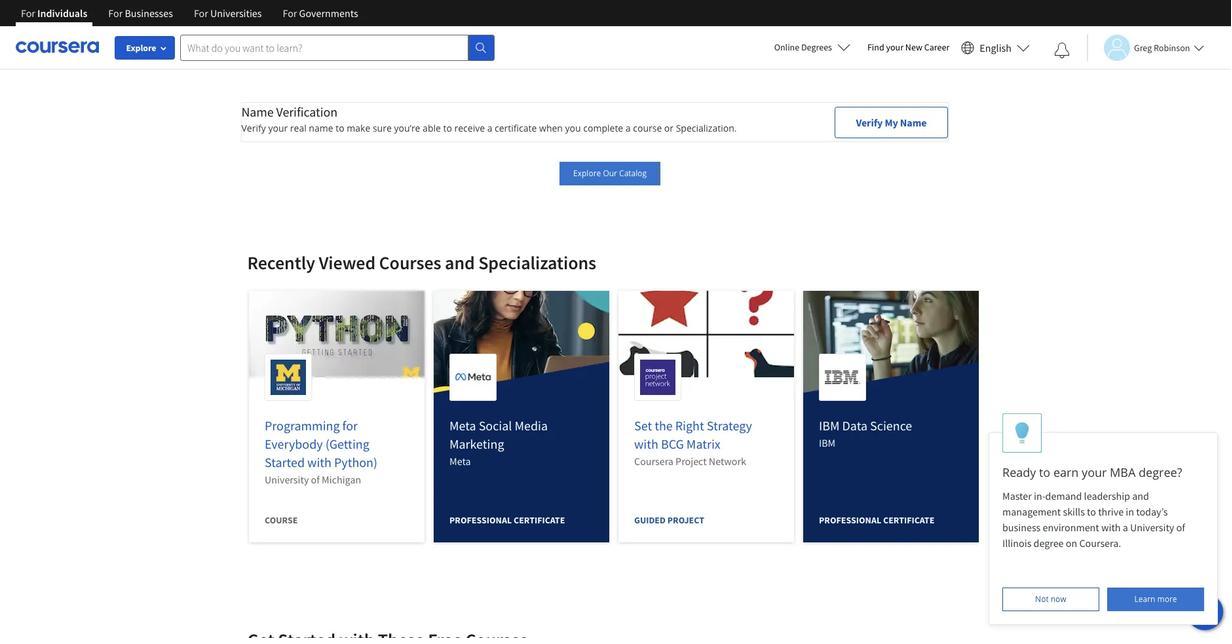Task type: describe. For each thing, give the bounding box(es) containing it.
learn
[[1135, 594, 1156, 605]]

marketing
[[449, 436, 504, 452]]

robinson
[[1155, 42, 1191, 53]]

for universities
[[194, 7, 262, 20]]

english button
[[957, 26, 1036, 69]]

1 vertical spatial project
[[668, 515, 704, 526]]

professional for marketing
[[449, 515, 512, 526]]

ready to earn your mba degree?
[[1003, 465, 1183, 481]]

1 horizontal spatial name
[[901, 116, 927, 129]]

verify my name link
[[836, 107, 948, 138]]

courses
[[379, 251, 442, 275]]

1 meta from the top
[[449, 418, 476, 434]]

bcg
[[661, 436, 684, 452]]

everybody
[[265, 436, 323, 452]]

a inside master in-demand leadership and management skills to thrive in today's business environment with a university of illinois degree on coursera.
[[1123, 521, 1129, 534]]

programming
[[265, 418, 340, 434]]

2 meta from the top
[[449, 455, 471, 468]]

meta social media marketing meta
[[449, 418, 548, 468]]

matrix
[[687, 436, 721, 452]]

universities
[[210, 7, 262, 20]]

find
[[868, 41, 885, 53]]

today's
[[1137, 505, 1169, 519]]

leadership
[[1085, 490, 1131, 503]]

course
[[633, 122, 662, 134]]

make
[[347, 122, 371, 134]]

to right able
[[444, 122, 452, 134]]

(getting
[[325, 436, 369, 452]]

not now button
[[1003, 588, 1100, 612]]

with inside programming for everybody (getting started with python) university of michigan
[[307, 454, 331, 471]]

professional certificate for ibm
[[819, 515, 935, 526]]

greg
[[1135, 42, 1153, 53]]

data
[[842, 418, 868, 434]]

specialization.
[[676, 122, 737, 134]]

businesses
[[125, 7, 173, 20]]

learn more
[[1135, 594, 1178, 605]]

lightbulb tip image
[[1016, 422, 1030, 445]]

now
[[1051, 594, 1067, 605]]

your for to
[[1082, 465, 1108, 481]]

find your new career
[[868, 41, 950, 53]]

you're
[[394, 122, 421, 134]]

in
[[1127, 505, 1135, 519]]

ready
[[1003, 465, 1037, 481]]

verify my name
[[856, 116, 927, 129]]

programming for everybody (getting started with python) university of michigan
[[265, 418, 377, 486]]

set
[[634, 418, 652, 434]]

show notifications image
[[1055, 43, 1071, 58]]

my
[[885, 116, 899, 129]]

certificate
[[495, 122, 537, 134]]

not now
[[1036, 594, 1067, 605]]

online degrees button
[[764, 33, 861, 62]]

master in-demand leadership and management skills to thrive in today's business environment with a university of illinois degree on coursera.
[[1003, 490, 1188, 550]]

you
[[565, 122, 581, 134]]

guided project
[[634, 515, 704, 526]]

set the right strategy with bcg matrix link
[[634, 418, 752, 452]]

explore our catalog
[[574, 168, 647, 179]]

alice element
[[989, 414, 1219, 625]]

our
[[603, 168, 618, 179]]

set the right strategy with bcg matrix coursera project network
[[634, 418, 752, 468]]

for for individuals
[[21, 7, 35, 20]]

to left earn
[[1040, 465, 1051, 481]]

demand
[[1046, 490, 1083, 503]]

and inside master in-demand leadership and management skills to thrive in today's business environment with a university of illinois degree on coursera.
[[1133, 490, 1150, 503]]

governments
[[299, 7, 358, 20]]

explore our catalog link
[[560, 162, 661, 186]]

online
[[775, 41, 800, 53]]

with inside set the right strategy with bcg matrix coursera project network
[[634, 436, 658, 452]]

1 horizontal spatial verify
[[856, 116, 883, 129]]

python)
[[334, 454, 377, 471]]

banner navigation
[[10, 0, 369, 26]]

receive
[[455, 122, 485, 134]]

environment
[[1043, 521, 1100, 534]]

recently viewed courses and specializations
[[247, 251, 597, 275]]

viewed
[[319, 251, 376, 275]]

not
[[1036, 594, 1049, 605]]

for businesses
[[108, 7, 173, 20]]

skills
[[1064, 505, 1086, 519]]

explore for explore our catalog
[[574, 168, 601, 179]]

master
[[1003, 490, 1032, 503]]

professional for ibm
[[819, 515, 882, 526]]

of inside master in-demand leadership and management skills to thrive in today's business environment with a university of illinois degree on coursera.
[[1177, 521, 1186, 534]]

1 horizontal spatial a
[[626, 122, 631, 134]]

for individuals
[[21, 7, 87, 20]]

career
[[925, 41, 950, 53]]

greg robinson button
[[1088, 34, 1205, 61]]

2 ibm from the top
[[819, 437, 836, 450]]

verification
[[276, 104, 338, 120]]

the
[[655, 418, 673, 434]]

greg robinson
[[1135, 42, 1191, 53]]



Task type: locate. For each thing, give the bounding box(es) containing it.
0 vertical spatial meta
[[449, 418, 476, 434]]

verify left the real
[[242, 122, 266, 134]]

your left the real
[[268, 122, 288, 134]]

strategy
[[707, 418, 752, 434]]

for governments
[[283, 7, 358, 20]]

meta social media marketing link
[[449, 418, 548, 452]]

complete
[[584, 122, 624, 134]]

your for verification
[[268, 122, 288, 134]]

2 horizontal spatial a
[[1123, 521, 1129, 534]]

your up 'leadership'
[[1082, 465, 1108, 481]]

more
[[1158, 594, 1178, 605]]

degree
[[1034, 537, 1064, 550]]

name
[[242, 104, 274, 120], [901, 116, 927, 129]]

and up in
[[1133, 490, 1150, 503]]

guided
[[634, 515, 666, 526]]

for left businesses
[[108, 7, 123, 20]]

degree?
[[1139, 465, 1183, 481]]

coursera.
[[1080, 537, 1122, 550]]

mba
[[1111, 465, 1136, 481]]

chat with us image
[[1195, 602, 1216, 623]]

thrive
[[1099, 505, 1124, 519]]

2 horizontal spatial with
[[1102, 521, 1121, 534]]

3 for from the left
[[194, 7, 208, 20]]

ibm
[[819, 418, 840, 434], [819, 437, 836, 450]]

ibm down ibm data science link
[[819, 437, 836, 450]]

0 vertical spatial with
[[634, 436, 658, 452]]

right
[[675, 418, 704, 434]]

explore down 'for businesses'
[[126, 42, 156, 54]]

What do you want to learn? text field
[[180, 34, 469, 61]]

to
[[336, 122, 345, 134], [444, 122, 452, 134], [1040, 465, 1051, 481], [1088, 505, 1097, 519]]

1 vertical spatial and
[[1133, 490, 1150, 503]]

0 horizontal spatial professional
[[449, 515, 512, 526]]

0 horizontal spatial professional certificate
[[449, 515, 565, 526]]

1 certificate from the left
[[514, 515, 565, 526]]

certificate for ibm data science
[[883, 515, 935, 526]]

0 horizontal spatial university
[[265, 473, 309, 486]]

1 ibm from the top
[[819, 418, 840, 434]]

with inside master in-demand leadership and management skills to thrive in today's business environment with a university of illinois degree on coursera.
[[1102, 521, 1121, 534]]

to right "skills"
[[1088, 505, 1097, 519]]

university down today's
[[1131, 521, 1175, 534]]

for for universities
[[194, 7, 208, 20]]

of
[[311, 473, 320, 486], [1177, 521, 1186, 534]]

coursera
[[634, 455, 674, 468]]

0 horizontal spatial and
[[445, 251, 475, 275]]

social
[[479, 418, 512, 434]]

with up michigan
[[307, 454, 331, 471]]

management
[[1003, 505, 1062, 519]]

1 horizontal spatial and
[[1133, 490, 1150, 503]]

ibm left data
[[819, 418, 840, 434]]

0 vertical spatial of
[[311, 473, 320, 486]]

1 vertical spatial meta
[[449, 455, 471, 468]]

professional certificate for marketing
[[449, 515, 565, 526]]

explore inside dropdown button
[[126, 42, 156, 54]]

to inside master in-demand leadership and management skills to thrive in today's business environment with a university of illinois degree on coursera.
[[1088, 505, 1097, 519]]

for left 'governments' on the top left of page
[[283, 7, 297, 20]]

name right my at the right of the page
[[901, 116, 927, 129]]

of down degree?
[[1177, 521, 1186, 534]]

4 for from the left
[[283, 7, 297, 20]]

of inside programming for everybody (getting started with python) university of michigan
[[311, 473, 320, 486]]

name inside name verification verify your real name to make sure you're able to receive a certificate when you complete a course or specialization.
[[242, 104, 274, 120]]

1 horizontal spatial university
[[1131, 521, 1175, 534]]

meta up marketing on the left
[[449, 418, 476, 434]]

certificate
[[514, 515, 565, 526], [883, 515, 935, 526]]

verify left my at the right of the page
[[856, 116, 883, 129]]

1 horizontal spatial professional certificate
[[819, 515, 935, 526]]

project
[[676, 455, 707, 468], [668, 515, 704, 526]]

meta down marketing on the left
[[449, 455, 471, 468]]

1 horizontal spatial of
[[1177, 521, 1186, 534]]

2 horizontal spatial your
[[1082, 465, 1108, 481]]

and right courses
[[445, 251, 475, 275]]

ibm data science link
[[819, 418, 912, 434]]

1 vertical spatial university
[[1131, 521, 1175, 534]]

able
[[423, 122, 441, 134]]

specializations
[[479, 251, 597, 275]]

for
[[342, 418, 358, 434]]

1 vertical spatial explore
[[574, 168, 601, 179]]

illinois
[[1003, 537, 1032, 550]]

ibm data science ibm
[[819, 418, 912, 450]]

name
[[309, 122, 333, 134]]

1 professional from the left
[[449, 515, 512, 526]]

name left verification
[[242, 104, 274, 120]]

university down the started
[[265, 473, 309, 486]]

or
[[665, 122, 674, 134]]

your inside alice "element"
[[1082, 465, 1108, 481]]

for for governments
[[283, 7, 297, 20]]

2 vertical spatial your
[[1082, 465, 1108, 481]]

0 horizontal spatial your
[[268, 122, 288, 134]]

new
[[906, 41, 923, 53]]

0 vertical spatial and
[[445, 251, 475, 275]]

recently
[[247, 251, 315, 275]]

for left individuals
[[21, 7, 35, 20]]

a left course
[[626, 122, 631, 134]]

0 horizontal spatial verify
[[242, 122, 266, 134]]

2 professional certificate from the left
[[819, 515, 935, 526]]

real
[[290, 122, 307, 134]]

a down in
[[1123, 521, 1129, 534]]

for left universities
[[194, 7, 208, 20]]

a right receive at the left top
[[488, 122, 493, 134]]

of left michigan
[[311, 473, 320, 486]]

learn more link
[[1108, 588, 1205, 612]]

online degrees
[[775, 41, 833, 53]]

university
[[265, 473, 309, 486], [1131, 521, 1175, 534]]

sure
[[373, 122, 392, 134]]

network
[[709, 455, 746, 468]]

project right guided
[[668, 515, 704, 526]]

verify
[[856, 116, 883, 129], [242, 122, 266, 134]]

0 vertical spatial your
[[887, 41, 904, 53]]

0 vertical spatial ibm
[[819, 418, 840, 434]]

for for businesses
[[108, 7, 123, 20]]

None search field
[[180, 34, 495, 61]]

1 professional certificate from the left
[[449, 515, 565, 526]]

coursera image
[[16, 37, 99, 58]]

catalog
[[620, 168, 647, 179]]

earn
[[1054, 465, 1079, 481]]

michigan
[[322, 473, 361, 486]]

science
[[870, 418, 912, 434]]

1 horizontal spatial your
[[887, 41, 904, 53]]

2 for from the left
[[108, 7, 123, 20]]

university inside master in-demand leadership and management skills to thrive in today's business environment with a university of illinois degree on coursera.
[[1131, 521, 1175, 534]]

university inside programming for everybody (getting started with python) university of michigan
[[265, 473, 309, 486]]

1 vertical spatial your
[[268, 122, 288, 134]]

0 vertical spatial university
[[265, 473, 309, 486]]

for
[[21, 7, 35, 20], [108, 7, 123, 20], [194, 7, 208, 20], [283, 7, 297, 20]]

0 vertical spatial project
[[676, 455, 707, 468]]

name verification verify your real name to make sure you're able to receive a certificate when you complete a course or specialization.
[[242, 104, 737, 134]]

2 certificate from the left
[[883, 515, 935, 526]]

1 vertical spatial ibm
[[819, 437, 836, 450]]

explore button
[[115, 36, 175, 60]]

1 for from the left
[[21, 7, 35, 20]]

your right find
[[887, 41, 904, 53]]

with down thrive at the right of the page
[[1102, 521, 1121, 534]]

0 vertical spatial explore
[[126, 42, 156, 54]]

0 horizontal spatial name
[[242, 104, 274, 120]]

0 horizontal spatial certificate
[[514, 515, 565, 526]]

2 professional from the left
[[819, 515, 882, 526]]

1 horizontal spatial explore
[[574, 168, 601, 179]]

0 horizontal spatial of
[[311, 473, 320, 486]]

1 horizontal spatial professional
[[819, 515, 882, 526]]

and
[[445, 251, 475, 275], [1133, 490, 1150, 503]]

when
[[540, 122, 563, 134]]

explore left our
[[574, 168, 601, 179]]

on
[[1066, 537, 1078, 550]]

2 vertical spatial with
[[1102, 521, 1121, 534]]

1 horizontal spatial certificate
[[883, 515, 935, 526]]

professional
[[449, 515, 512, 526], [819, 515, 882, 526]]

1 vertical spatial with
[[307, 454, 331, 471]]

0 horizontal spatial with
[[307, 454, 331, 471]]

explore
[[126, 42, 156, 54], [574, 168, 601, 179]]

your inside name verification verify your real name to make sure you're able to receive a certificate when you complete a course or specialization.
[[268, 122, 288, 134]]

degrees
[[802, 41, 833, 53]]

0 horizontal spatial a
[[488, 122, 493, 134]]

1 vertical spatial of
[[1177, 521, 1186, 534]]

a
[[488, 122, 493, 134], [626, 122, 631, 134], [1123, 521, 1129, 534]]

english
[[980, 41, 1012, 54]]

media
[[515, 418, 548, 434]]

course
[[265, 515, 298, 526]]

project inside set the right strategy with bcg matrix coursera project network
[[676, 455, 707, 468]]

in-
[[1034, 490, 1046, 503]]

recently viewed courses and specializations carousel element
[[241, 212, 987, 639]]

project down the matrix
[[676, 455, 707, 468]]

certificate for meta social media marketing
[[514, 515, 565, 526]]

verify inside name verification verify your real name to make sure you're able to receive a certificate when you complete a course or specialization.
[[242, 122, 266, 134]]

explore for explore
[[126, 42, 156, 54]]

0 horizontal spatial explore
[[126, 42, 156, 54]]

programming for everybody (getting started with python) link
[[265, 418, 377, 471]]

your inside find your new career link
[[887, 41, 904, 53]]

1 horizontal spatial with
[[634, 436, 658, 452]]

with down set
[[634, 436, 658, 452]]

to left make
[[336, 122, 345, 134]]



Task type: vqa. For each thing, say whether or not it's contained in the screenshot.
Meta to the top
yes



